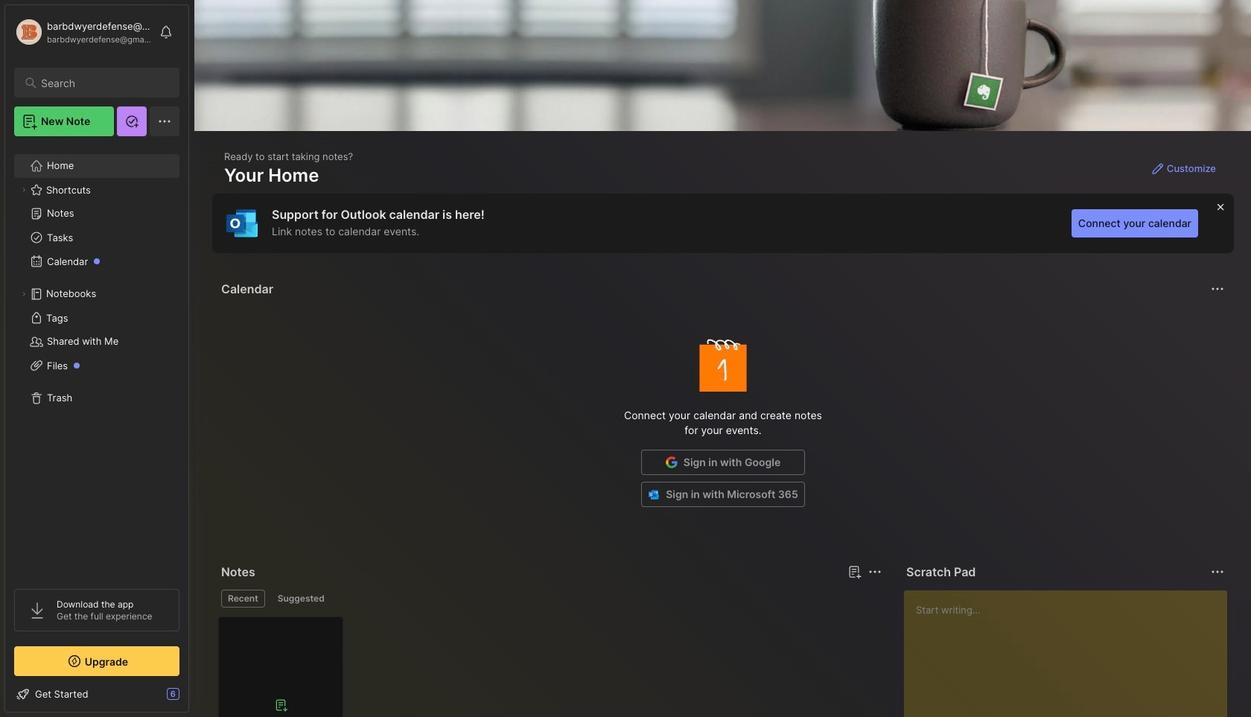 Task type: describe. For each thing, give the bounding box(es) containing it.
tree inside main element
[[5, 145, 188, 576]]

none search field inside main element
[[41, 74, 166, 92]]

2 tab from the left
[[271, 590, 331, 608]]

2 more actions image from the left
[[1209, 563, 1227, 581]]

Account field
[[14, 17, 152, 47]]

click to collapse image
[[188, 690, 199, 708]]

more actions image
[[1209, 280, 1227, 298]]



Task type: locate. For each thing, give the bounding box(es) containing it.
1 tab from the left
[[221, 590, 265, 608]]

Help and Learning task checklist field
[[5, 682, 188, 706]]

more actions image
[[866, 563, 884, 581], [1209, 563, 1227, 581]]

Search text field
[[41, 76, 166, 90]]

expand notebooks image
[[19, 290, 28, 299]]

1 horizontal spatial more actions image
[[1209, 563, 1227, 581]]

main element
[[0, 0, 194, 717]]

0 horizontal spatial tab
[[221, 590, 265, 608]]

tab
[[221, 590, 265, 608], [271, 590, 331, 608]]

tab list
[[221, 590, 880, 608]]

Start writing… text field
[[916, 591, 1227, 717]]

None search field
[[41, 74, 166, 92]]

1 more actions image from the left
[[866, 563, 884, 581]]

1 horizontal spatial tab
[[271, 590, 331, 608]]

0 horizontal spatial more actions image
[[866, 563, 884, 581]]

More actions field
[[1208, 279, 1229, 299], [865, 562, 886, 583], [1208, 562, 1229, 583]]

tree
[[5, 145, 188, 576]]



Task type: vqa. For each thing, say whether or not it's contained in the screenshot.
Copy internal link Field
no



